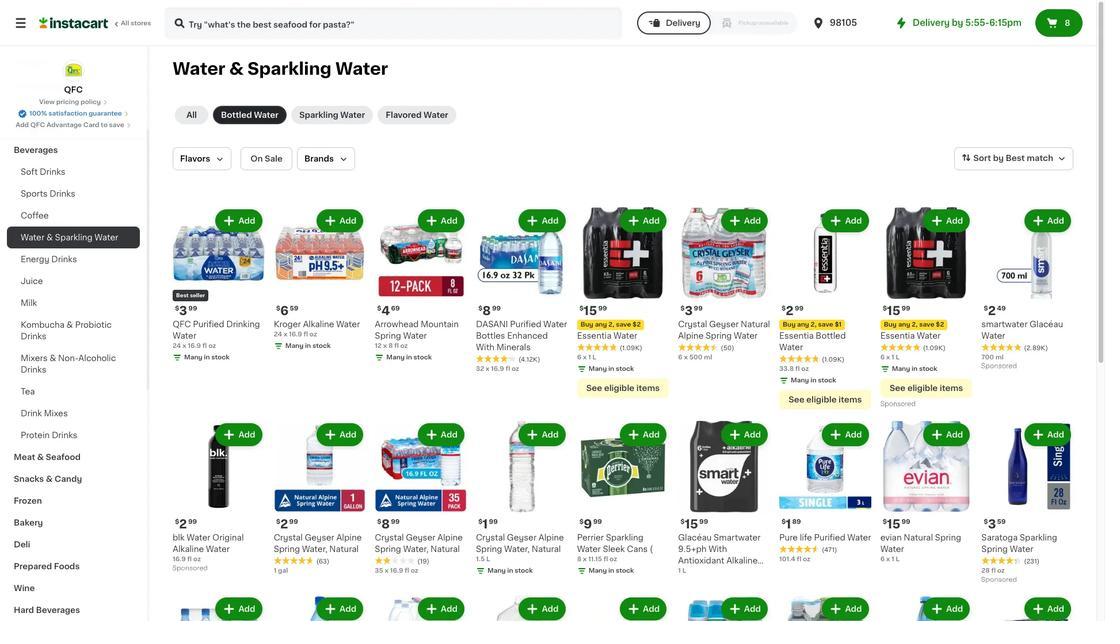 Task type: vqa. For each thing, say whether or not it's contained in the screenshot.


Task type: describe. For each thing, give the bounding box(es) containing it.
x inside perrier sparkling water sleek cans ( 8 x 11.15 fl oz
[[583, 557, 587, 563]]

essentia bottled water
[[780, 332, 846, 352]]

protein drinks
[[21, 432, 77, 440]]

delivery button
[[637, 12, 711, 35]]

2, for the middle see eligible items button
[[811, 322, 817, 328]]

2 for blk water original alkaline water
[[179, 519, 187, 531]]

any for the leftmost see eligible items button
[[595, 322, 607, 328]]

1 ml from the left
[[704, 354, 712, 361]]

16.9 inside qfc purified drinking water 24 x 16.9 fl oz
[[188, 343, 201, 349]]

cans
[[627, 546, 648, 554]]

sponsored badge image for blk water original alkaline water
[[173, 566, 208, 572]]

energy
[[21, 256, 49, 264]]

2 for crystal geyser alpine spring water, natural
[[280, 519, 288, 531]]

water inside saratoga sparkling spring water
[[1010, 546, 1034, 554]]

9.5+ph
[[678, 546, 707, 554]]

on sale
[[251, 155, 283, 163]]

wine link
[[7, 578, 140, 600]]

sparkling inside perrier sparkling water sleek cans ( 8 x 11.15 fl oz
[[606, 534, 644, 543]]

dairy & eggs
[[14, 124, 68, 132]]

view
[[39, 99, 55, 105]]

2 horizontal spatial purified
[[814, 534, 846, 543]]

soft drinks
[[21, 168, 65, 176]]

sports drinks link
[[7, 183, 140, 205]]

drink
[[21, 410, 42, 418]]

bottled inside the essentia bottled water
[[816, 332, 846, 340]]

$2 for the leftmost see eligible items button
[[633, 322, 641, 328]]

water inside qfc purified drinking water 24 x 16.9 fl oz
[[173, 332, 196, 340]]

$ 9 99
[[580, 519, 602, 531]]

juice link
[[7, 271, 140, 292]]

qfc for qfc purified drinking water 24 x 16.9 fl oz
[[173, 320, 191, 329]]

x inside arrowhead mountain spring water 12 x 8 fl oz
[[383, 343, 387, 349]]

crystal geyser natural alpine spring water
[[678, 320, 770, 340]]

$2 for the right see eligible items button
[[936, 322, 944, 328]]

mountain
[[421, 320, 459, 329]]

fl inside arrowhead mountain spring water 12 x 8 fl oz
[[394, 343, 399, 349]]

kroger alkaline water 24 x 16.9 fl oz
[[274, 320, 360, 338]]

sponsored badge image for smartwater glacéau water
[[982, 363, 1017, 370]]

eligible for the leftmost see eligible items button
[[604, 384, 635, 392]]

59 for 3
[[998, 520, 1006, 526]]

89
[[793, 519, 801, 526]]

glacéau smartwater 9.5+ph with antioxidant alkaline water
[[678, 534, 761, 577]]

1 horizontal spatial see eligible items button
[[780, 390, 871, 410]]

$ inside $ 3 59
[[984, 520, 988, 526]]

8 inside perrier sparkling water sleek cans ( 8 x 11.15 fl oz
[[577, 557, 582, 563]]

drink mixes link
[[7, 403, 140, 425]]

delivery for delivery
[[666, 19, 701, 27]]

mixers & non-alcoholic drinks link
[[7, 348, 140, 381]]

700
[[982, 354, 994, 361]]

drinks for protein drinks
[[52, 432, 77, 440]]

energy drinks
[[21, 256, 77, 264]]

see for the right see eligible items button
[[890, 384, 906, 392]]

wine
[[14, 585, 35, 593]]

thanksgiving
[[14, 81, 69, 89]]

delivery for delivery by 5:55-6:15pm
[[913, 18, 950, 27]]

24 inside qfc purified drinking water 24 x 16.9 fl oz
[[173, 343, 181, 349]]

flavors button
[[173, 147, 232, 170]]

drinking
[[226, 320, 260, 329]]

35 x 16.9 fl oz
[[375, 568, 418, 575]]

life
[[800, 534, 812, 543]]

frozen
[[14, 497, 42, 505]]

(63)
[[316, 559, 329, 566]]

0 vertical spatial beverages
[[14, 146, 58, 154]]

spring inside evian natural spring water 6 x 1 l
[[935, 534, 962, 543]]

spring up gal
[[274, 546, 300, 554]]

view pricing policy
[[39, 99, 101, 105]]

tea
[[21, 388, 35, 396]]

non-
[[58, 355, 79, 363]]

essentia for the leftmost see eligible items button
[[577, 332, 612, 340]]

bottles
[[476, 332, 505, 340]]

delivery by 5:55-6:15pm
[[913, 18, 1022, 27]]

kombucha & probiotic drinks link
[[7, 314, 140, 348]]

by for delivery
[[952, 18, 964, 27]]

dairy & eggs link
[[7, 117, 140, 139]]

enhanced
[[507, 332, 548, 340]]

16.9 right 32
[[491, 366, 504, 372]]

buy for the leftmost see eligible items button
[[581, 322, 594, 328]]

3 for crystal geyser natural alpine spring water
[[685, 305, 693, 317]]

sponsored badge image for saratoga sparkling spring water
[[982, 577, 1017, 584]]

alkaline inside 'kroger alkaline water 24 x 16.9 fl oz'
[[303, 320, 334, 329]]

49
[[997, 306, 1006, 312]]

antioxidant
[[678, 558, 725, 566]]

& for water & sparkling water link
[[46, 234, 53, 242]]

juice
[[21, 278, 43, 286]]

8 inside arrowhead mountain spring water 12 x 8 fl oz
[[389, 343, 393, 349]]

2 horizontal spatial see eligible items button
[[881, 379, 973, 398]]

spring up 35 x 16.9 fl oz
[[375, 546, 401, 554]]

(2.89k)
[[1024, 345, 1048, 352]]

any for the right see eligible items button
[[899, 322, 911, 328]]

flavored water
[[386, 111, 448, 119]]

1 vertical spatial qfc
[[30, 122, 45, 128]]

arrowhead
[[375, 320, 419, 329]]

snacks & candy
[[14, 476, 82, 484]]

(4.12k)
[[519, 357, 540, 363]]

protein
[[21, 432, 50, 440]]

essentia water for the right see eligible items button
[[881, 332, 941, 340]]

$ 8 99 for dasani
[[478, 305, 501, 317]]

mixers & non-alcoholic drinks
[[21, 355, 116, 374]]

$ inside the $ 1 89
[[782, 519, 786, 526]]

purified for dasani
[[510, 320, 542, 329]]

eligible for the middle see eligible items button
[[807, 396, 837, 404]]

fl inside qfc purified drinking water 24 x 16.9 fl oz
[[203, 343, 207, 349]]

sort
[[974, 154, 991, 162]]

$ inside $ 4 69
[[377, 306, 382, 312]]

qfc link
[[62, 60, 84, 96]]

sort by
[[974, 154, 1004, 162]]

& for dairy & eggs link
[[38, 124, 45, 132]]

sparkling water link
[[291, 106, 373, 124]]

$ 2 49
[[984, 305, 1006, 317]]

28
[[982, 568, 990, 575]]

1 buy any 2, save $2 from the left
[[581, 322, 641, 328]]

spring inside crystal geyser alpine spring water, natural 1.5 l
[[476, 546, 502, 554]]

seller
[[190, 293, 205, 298]]

2 for smartwater glacéau water
[[988, 305, 996, 317]]

drink mixes
[[21, 410, 68, 418]]

l inside crystal geyser alpine spring water, natural 1.5 l
[[486, 557, 490, 563]]

2 ml from the left
[[996, 354, 1004, 361]]

sparkling inside water & sparkling water link
[[55, 234, 93, 242]]

items for the right see eligible items button
[[940, 384, 963, 392]]

9
[[584, 519, 592, 531]]

$ 3 99 for qfc purified drinking water
[[175, 305, 197, 317]]

any for the middle see eligible items button
[[797, 322, 809, 328]]

alpine inside crystal geyser alpine spring water, natural 1.5 l
[[539, 534, 564, 543]]

save for the middle see eligible items button
[[818, 322, 834, 328]]

instacart logo image
[[39, 16, 108, 30]]

1.5
[[476, 557, 485, 563]]

see eligible items for the middle see eligible items button
[[789, 396, 862, 404]]

glacéau inside glacéau smartwater 9.5+ph with antioxidant alkaline water
[[678, 534, 712, 543]]

(19)
[[418, 559, 429, 566]]

pure
[[780, 534, 798, 543]]

$ 1 99
[[478, 519, 498, 531]]

6 x 500 ml
[[678, 354, 712, 361]]

bottled water link
[[213, 106, 287, 124]]

recipes link
[[7, 52, 140, 74]]

candy
[[55, 476, 82, 484]]

32
[[476, 366, 484, 372]]

sale
[[265, 155, 283, 163]]

with inside glacéau smartwater 9.5+ph with antioxidant alkaline water
[[709, 546, 727, 554]]

& for mixers & non-alcoholic drinks link in the left bottom of the page
[[50, 355, 56, 363]]

(1.09k) for the right see eligible items button
[[923, 345, 946, 352]]

buy for the middle see eligible items button
[[783, 322, 796, 328]]

hard beverages link
[[7, 600, 140, 622]]

original
[[212, 534, 244, 543]]

minerals
[[497, 344, 531, 352]]

crystal for 8
[[375, 534, 404, 543]]

6:15pm
[[990, 18, 1022, 27]]

4
[[382, 305, 390, 317]]

best match
[[1006, 154, 1054, 162]]

fl inside 'kroger alkaline water 24 x 16.9 fl oz'
[[304, 331, 308, 338]]

save for the leftmost see eligible items button
[[616, 322, 631, 328]]

alkaline inside glacéau smartwater 9.5+ph with antioxidant alkaline water
[[727, 558, 758, 566]]

geyser for 8
[[406, 534, 436, 543]]

water inside smartwater glacéau water
[[982, 332, 1006, 340]]

& for kombucha & probiotic drinks link
[[67, 321, 73, 329]]

brands
[[305, 155, 334, 163]]

qfc for qfc
[[64, 86, 83, 94]]

on
[[251, 155, 263, 163]]

essentia for the middle see eligible items button
[[780, 332, 814, 340]]

Best match Sort by field
[[955, 147, 1074, 170]]

bottled water
[[221, 111, 279, 119]]

hard
[[14, 607, 34, 615]]

water, for 2
[[302, 546, 327, 554]]

to
[[101, 122, 108, 128]]

kroger
[[274, 320, 301, 329]]

98105 button
[[812, 7, 881, 39]]

see for the middle see eligible items button
[[789, 396, 805, 404]]

0 horizontal spatial water & sparkling water
[[21, 234, 118, 242]]

16.9 inside 'kroger alkaline water 24 x 16.9 fl oz'
[[289, 331, 302, 338]]

drinks for soft drinks
[[40, 168, 65, 176]]

1 gal
[[274, 568, 288, 575]]

geyser for 2
[[305, 534, 334, 543]]

purified for qfc
[[193, 320, 224, 329]]

meat & seafood link
[[7, 447, 140, 469]]

pure life purified water
[[780, 534, 871, 543]]

$ 2 99 for crystal geyser alpine spring water, natural
[[276, 519, 298, 531]]



Task type: locate. For each thing, give the bounding box(es) containing it.
0 horizontal spatial crystal geyser alpine spring water, natural
[[274, 534, 362, 554]]

with inside dasani purified water bottles enhanced with minerals
[[476, 344, 495, 352]]

3 2, from the left
[[912, 322, 918, 328]]

1 horizontal spatial water,
[[403, 546, 429, 554]]

deli
[[14, 541, 30, 549]]

1 vertical spatial bottled
[[816, 332, 846, 340]]

8 button
[[1036, 9, 1083, 37]]

natural inside evian natural spring water 6 x 1 l
[[904, 534, 933, 543]]

2 crystal geyser alpine spring water, natural from the left
[[375, 534, 463, 554]]

2 horizontal spatial qfc
[[173, 320, 191, 329]]

1 horizontal spatial see eligible items
[[789, 396, 862, 404]]

save
[[109, 122, 124, 128], [818, 322, 834, 328], [616, 322, 631, 328], [920, 322, 935, 328]]

0 vertical spatial $ 8 99
[[478, 305, 501, 317]]

1 vertical spatial $ 8 99
[[377, 519, 400, 531]]

spring up 12
[[375, 332, 401, 340]]

delivery by 5:55-6:15pm link
[[895, 16, 1022, 30]]

flavors
[[180, 155, 210, 163]]

water inside arrowhead mountain spring water 12 x 8 fl oz
[[403, 332, 427, 340]]

1 inside evian natural spring water 6 x 1 l
[[892, 557, 895, 563]]

glacéau up (2.89k)
[[1030, 320, 1063, 329]]

0 horizontal spatial $ 8 99
[[377, 519, 400, 531]]

eligible for the right see eligible items button
[[908, 384, 938, 392]]

save for the right see eligible items button
[[920, 322, 935, 328]]

spring up the (50)
[[706, 332, 732, 340]]

2 buy from the left
[[581, 322, 594, 328]]

0 horizontal spatial see eligible items
[[587, 384, 660, 392]]

0 horizontal spatial items
[[637, 384, 660, 392]]

mixers
[[21, 355, 48, 363]]

★★★★★
[[577, 343, 618, 352], [577, 343, 618, 352], [678, 343, 719, 352], [678, 343, 719, 352], [881, 343, 921, 352], [881, 343, 921, 352], [982, 343, 1022, 352], [982, 343, 1022, 352], [476, 355, 516, 363], [476, 355, 516, 363], [780, 355, 820, 363], [780, 355, 820, 363], [780, 546, 820, 554], [780, 546, 820, 554], [274, 557, 314, 566], [274, 557, 314, 566], [375, 557, 415, 566], [982, 557, 1022, 566], [982, 557, 1022, 566]]

2 vertical spatial alkaline
[[727, 558, 758, 566]]

qfc
[[64, 86, 83, 94], [30, 122, 45, 128], [173, 320, 191, 329]]

1 horizontal spatial purified
[[510, 320, 542, 329]]

1 essentia from the left
[[780, 332, 814, 340]]

items for the middle see eligible items button
[[839, 396, 862, 404]]

1 horizontal spatial any
[[797, 322, 809, 328]]

0 vertical spatial alkaline
[[303, 320, 334, 329]]

59 up saratoga
[[998, 520, 1006, 526]]

alkaline inside the blk water original alkaline water 16.9 fl oz
[[173, 546, 204, 554]]

11.15
[[588, 557, 602, 563]]

None search field
[[165, 7, 622, 39]]

purified inside dasani purified water bottles enhanced with minerals
[[510, 320, 542, 329]]

$ 2 99 for blk water original alkaline water
[[175, 519, 197, 531]]

2 horizontal spatial (1.09k)
[[923, 345, 946, 352]]

2 horizontal spatial items
[[940, 384, 963, 392]]

crystal up gal
[[274, 534, 303, 543]]

3 essentia from the left
[[881, 332, 915, 340]]

& inside "kombucha & probiotic drinks"
[[67, 321, 73, 329]]

(231)
[[1024, 559, 1040, 566]]

8
[[1065, 19, 1071, 27], [483, 305, 491, 317], [389, 343, 393, 349], [382, 519, 390, 531], [577, 557, 582, 563]]

59 up kroger
[[290, 306, 298, 312]]

sparkling inside saratoga sparkling spring water
[[1020, 534, 1058, 543]]

meat
[[14, 454, 35, 462]]

ml right "500" on the bottom right of page
[[704, 354, 712, 361]]

(471)
[[822, 548, 837, 554]]

0 horizontal spatial best
[[176, 293, 189, 298]]

glacéau
[[1030, 320, 1063, 329], [678, 534, 712, 543]]

99 inside the '$ 9 99'
[[593, 520, 602, 526]]

eggs
[[47, 124, 68, 132]]

$1
[[835, 322, 842, 328]]

0 vertical spatial bottled
[[221, 111, 252, 119]]

1 horizontal spatial bottled
[[816, 332, 846, 340]]

add button
[[217, 211, 261, 231], [318, 211, 362, 231], [419, 211, 463, 231], [520, 211, 565, 231], [621, 211, 666, 231], [722, 211, 767, 231], [824, 211, 868, 231], [925, 211, 969, 231], [1026, 211, 1070, 231], [217, 425, 261, 445], [318, 425, 362, 445], [419, 425, 463, 445], [520, 425, 565, 445], [621, 425, 666, 445], [722, 425, 767, 445], [824, 425, 868, 445], [925, 425, 969, 445], [1026, 425, 1070, 445], [217, 600, 261, 620], [318, 600, 362, 620], [419, 600, 463, 620], [520, 600, 565, 620], [621, 600, 666, 620], [722, 600, 767, 620], [824, 600, 868, 620], [925, 600, 969, 620], [1026, 600, 1070, 620]]

water inside 'kroger alkaline water 24 x 16.9 fl oz'
[[336, 320, 360, 329]]

see for the leftmost see eligible items button
[[587, 384, 602, 392]]

qfc up the view pricing policy link
[[64, 86, 83, 94]]

1 $2 from the left
[[633, 322, 641, 328]]

purified inside qfc purified drinking water 24 x 16.9 fl oz
[[193, 320, 224, 329]]

smartwater
[[982, 320, 1028, 329]]

product group containing 4
[[375, 207, 467, 365]]

eligible
[[604, 384, 635, 392], [908, 384, 938, 392], [807, 396, 837, 404]]

geyser inside crystal geyser natural alpine spring water
[[709, 320, 739, 329]]

l inside evian natural spring water 6 x 1 l
[[896, 557, 900, 563]]

& left candy
[[46, 476, 53, 484]]

0 horizontal spatial 2,
[[609, 322, 615, 328]]

$ 3 99 for crystal geyser natural alpine spring water
[[681, 305, 703, 317]]

all stores
[[121, 20, 151, 26]]

$ 2 99 up gal
[[276, 519, 298, 531]]

2 horizontal spatial eligible
[[908, 384, 938, 392]]

& up energy drinks
[[46, 234, 53, 242]]

8 inside 8 "button"
[[1065, 19, 1071, 27]]

1 vertical spatial by
[[993, 154, 1004, 162]]

spring inside arrowhead mountain spring water 12 x 8 fl oz
[[375, 332, 401, 340]]

24 down kroger
[[274, 331, 282, 338]]

2 any from the left
[[595, 322, 607, 328]]

0 horizontal spatial any
[[595, 322, 607, 328]]

1 horizontal spatial with
[[709, 546, 727, 554]]

drinks up seafood
[[52, 432, 77, 440]]

see eligible items for the right see eligible items button
[[890, 384, 963, 392]]

1 horizontal spatial $2
[[936, 322, 944, 328]]

purified down seller
[[193, 320, 224, 329]]

alcoholic
[[79, 355, 116, 363]]

59 inside $ 3 59
[[998, 520, 1006, 526]]

& down the milk "link"
[[67, 321, 73, 329]]

0 horizontal spatial purified
[[193, 320, 224, 329]]

0 horizontal spatial $2
[[633, 322, 641, 328]]

water
[[173, 60, 225, 77], [336, 60, 388, 77], [254, 111, 279, 119], [340, 111, 365, 119], [424, 111, 448, 119], [21, 234, 44, 242], [95, 234, 118, 242], [544, 320, 567, 329], [336, 320, 360, 329], [173, 332, 196, 340], [403, 332, 427, 340], [614, 332, 637, 340], [734, 332, 758, 340], [917, 332, 941, 340], [982, 332, 1006, 340], [780, 344, 803, 352], [187, 534, 210, 543], [848, 534, 871, 543], [206, 546, 230, 554], [577, 546, 601, 554], [881, 546, 904, 554], [1010, 546, 1034, 554], [678, 569, 702, 577]]

perrier sparkling water sleek cans ( 8 x 11.15 fl oz
[[577, 534, 653, 563]]

bottled down the $1
[[816, 332, 846, 340]]

1 water, from the left
[[504, 546, 530, 554]]

x inside 'kroger alkaline water 24 x 16.9 fl oz'
[[284, 331, 287, 338]]

1 vertical spatial beverages
[[36, 607, 80, 615]]

1 horizontal spatial water & sparkling water
[[173, 60, 388, 77]]

oz inside perrier sparkling water sleek cans ( 8 x 11.15 fl oz
[[610, 557, 617, 563]]

delivery inside 'link'
[[913, 18, 950, 27]]

oz
[[310, 331, 317, 338], [208, 343, 216, 349], [400, 343, 408, 349], [512, 366, 519, 372], [802, 366, 809, 372], [193, 557, 201, 563], [803, 557, 811, 563], [610, 557, 617, 563], [411, 568, 418, 575], [998, 568, 1005, 575]]

& down 100%
[[38, 124, 45, 132]]

x inside evian natural spring water 6 x 1 l
[[887, 557, 890, 563]]

oz inside qfc purified drinking water 24 x 16.9 fl oz
[[208, 343, 216, 349]]

water inside dasani purified water bottles enhanced with minerals
[[544, 320, 567, 329]]

water & sparkling water down coffee link at the left of the page
[[21, 234, 118, 242]]

qfc logo image
[[62, 60, 84, 82]]

2 2, from the left
[[609, 322, 615, 328]]

3 for saratoga sparkling spring water
[[988, 519, 996, 531]]

16.9 down kroger
[[289, 331, 302, 338]]

1 any from the left
[[797, 322, 809, 328]]

crystal geyser alpine spring water, natural up (19) in the bottom of the page
[[375, 534, 463, 554]]

2 $2 from the left
[[936, 322, 944, 328]]

best for best seller
[[176, 293, 189, 298]]

all for all stores
[[121, 20, 129, 26]]

1 vertical spatial water & sparkling water
[[21, 234, 118, 242]]

best inside field
[[1006, 154, 1025, 162]]

fl inside the blk water original alkaline water 16.9 fl oz
[[187, 557, 192, 563]]

water inside the essentia bottled water
[[780, 344, 803, 352]]

qfc purified drinking water 24 x 16.9 fl oz
[[173, 320, 260, 349]]

2 up buy any 2, save $1
[[786, 305, 794, 317]]

$ inside $ 6 59
[[276, 306, 280, 312]]

probiotic
[[75, 321, 112, 329]]

all left 'stores' at the top of page
[[121, 20, 129, 26]]

crystal up 35 x 16.9 fl oz
[[375, 534, 404, 543]]

3 down best seller
[[179, 305, 187, 317]]

2 up gal
[[280, 519, 288, 531]]

16.9 right 35
[[390, 568, 403, 575]]

99 inside $ 1 99
[[489, 519, 498, 526]]

2 6 x 1 l from the left
[[881, 354, 900, 361]]

59
[[290, 306, 298, 312], [998, 520, 1006, 526]]

1 horizontal spatial alkaline
[[303, 320, 334, 329]]

1 horizontal spatial 3
[[685, 305, 693, 317]]

1 horizontal spatial buy
[[783, 322, 796, 328]]

sparkling inside sparkling water link
[[299, 111, 339, 119]]

drinks down mixers on the bottom left
[[21, 366, 46, 374]]

1 vertical spatial alkaline
[[173, 546, 204, 554]]

ml
[[704, 354, 712, 361], [996, 354, 1004, 361]]

guarantee
[[89, 111, 122, 117]]

spring down saratoga
[[982, 546, 1008, 554]]

product group
[[173, 207, 265, 365], [274, 207, 366, 353], [375, 207, 467, 365], [476, 207, 568, 374], [577, 207, 669, 398], [678, 207, 770, 363], [780, 207, 871, 410], [881, 207, 973, 411], [982, 207, 1074, 373], [173, 421, 265, 575], [274, 421, 366, 576], [375, 421, 467, 576], [476, 421, 568, 579], [577, 421, 669, 579], [678, 421, 770, 577], [780, 421, 871, 565], [881, 421, 973, 565], [982, 421, 1074, 587], [173, 596, 265, 622], [274, 596, 366, 622], [375, 596, 467, 622], [476, 596, 568, 622], [577, 596, 669, 622], [678, 596, 770, 622], [780, 596, 871, 622], [881, 596, 973, 622], [982, 596, 1074, 622]]

crystal for 2
[[274, 534, 303, 543]]

milk
[[21, 299, 37, 307]]

0 vertical spatial by
[[952, 18, 964, 27]]

1 horizontal spatial best
[[1006, 154, 1025, 162]]

1 $ 3 99 from the left
[[175, 305, 197, 317]]

1 horizontal spatial ml
[[996, 354, 1004, 361]]

alkaline down the blk
[[173, 546, 204, 554]]

1 horizontal spatial 24
[[274, 331, 282, 338]]

purified up (471)
[[814, 534, 846, 543]]

0 horizontal spatial by
[[952, 18, 964, 27]]

1 horizontal spatial 6 x 1 l
[[881, 354, 900, 361]]

0 horizontal spatial 24
[[173, 343, 181, 349]]

smartwater glacéau water
[[982, 320, 1063, 340]]

2, for the leftmost see eligible items button
[[609, 322, 615, 328]]

$ inside the '$ 9 99'
[[580, 520, 584, 526]]

spring inside saratoga sparkling spring water
[[982, 546, 1008, 554]]

drinks inside mixers & non-alcoholic drinks
[[21, 366, 46, 374]]

essentia water for the leftmost see eligible items button
[[577, 332, 637, 340]]

purified up enhanced at the left bottom
[[510, 320, 542, 329]]

$ 3 99
[[175, 305, 197, 317], [681, 305, 703, 317]]

essentia
[[780, 332, 814, 340], [577, 332, 612, 340], [881, 332, 915, 340]]

6 inside evian natural spring water 6 x 1 l
[[881, 557, 885, 563]]

crystal geyser alpine spring water, natural for 8
[[375, 534, 463, 554]]

crystal geyser alpine spring water, natural up (63)
[[274, 534, 362, 554]]

2 left 49
[[988, 305, 996, 317]]

by inside 'link'
[[952, 18, 964, 27]]

0 vertical spatial 59
[[290, 306, 298, 312]]

1 horizontal spatial all
[[186, 111, 197, 119]]

hard beverages
[[14, 607, 80, 615]]

crystal down $ 1 99
[[476, 534, 505, 543]]

best left 'match'
[[1006, 154, 1025, 162]]

thanksgiving link
[[7, 74, 140, 96]]

items for the leftmost see eligible items button
[[637, 384, 660, 392]]

1 horizontal spatial $ 2 99
[[276, 519, 298, 531]]

essentia inside the essentia bottled water
[[780, 332, 814, 340]]

1 6 x 1 l from the left
[[577, 354, 597, 361]]

$ 8 99 up 35 x 16.9 fl oz
[[377, 519, 400, 531]]

water inside evian natural spring water 6 x 1 l
[[881, 546, 904, 554]]

3 buy from the left
[[884, 322, 897, 328]]

soft
[[21, 168, 38, 176]]

3 up crystal geyser natural alpine spring water
[[685, 305, 693, 317]]

oz inside the blk water original alkaline water 16.9 fl oz
[[193, 557, 201, 563]]

spring up 1.5 in the left bottom of the page
[[476, 546, 502, 554]]

1 vertical spatial best
[[176, 293, 189, 298]]

see eligible items for the leftmost see eligible items button
[[587, 384, 660, 392]]

2, for the right see eligible items button
[[912, 322, 918, 328]]

1 horizontal spatial buy any 2, save $2
[[884, 322, 944, 328]]

& left non-
[[50, 355, 56, 363]]

oz inside 'kroger alkaline water 24 x 16.9 fl oz'
[[310, 331, 317, 338]]

2 horizontal spatial see eligible items
[[890, 384, 963, 392]]

all inside 'link'
[[121, 20, 129, 26]]

0 horizontal spatial buy any 2, save $2
[[581, 322, 641, 328]]

policy
[[81, 99, 101, 105]]

1 horizontal spatial see
[[789, 396, 805, 404]]

sports drinks
[[21, 190, 75, 198]]

water & sparkling water link
[[7, 227, 140, 249]]

3 any from the left
[[899, 322, 911, 328]]

water, inside crystal geyser alpine spring water, natural 1.5 l
[[504, 546, 530, 554]]

0 horizontal spatial 59
[[290, 306, 298, 312]]

qfc down 100%
[[30, 122, 45, 128]]

water inside perrier sparkling water sleek cans ( 8 x 11.15 fl oz
[[577, 546, 601, 554]]

28 fl oz
[[982, 568, 1005, 575]]

16.9 inside the blk water original alkaline water 16.9 fl oz
[[173, 557, 186, 563]]

2 horizontal spatial $ 2 99
[[782, 305, 804, 317]]

water, for 8
[[403, 546, 429, 554]]

best
[[1006, 154, 1025, 162], [176, 293, 189, 298]]

bottled right all link
[[221, 111, 252, 119]]

1 vertical spatial 24
[[173, 343, 181, 349]]

oz inside arrowhead mountain spring water 12 x 8 fl oz
[[400, 343, 408, 349]]

x
[[284, 331, 287, 338], [183, 343, 186, 349], [383, 343, 387, 349], [583, 354, 587, 361], [684, 354, 688, 361], [887, 354, 890, 361], [486, 366, 490, 372], [583, 557, 587, 563], [887, 557, 890, 563], [385, 568, 389, 575]]

16.9 down seller
[[188, 343, 201, 349]]

0 horizontal spatial buy
[[581, 322, 594, 328]]

& up "bottled water"
[[229, 60, 244, 77]]

spring left saratoga
[[935, 534, 962, 543]]

best for best match
[[1006, 154, 1025, 162]]

water inside glacéau smartwater 9.5+ph with antioxidant alkaline water
[[678, 569, 702, 577]]

$ 8 99 for crystal
[[377, 519, 400, 531]]

view pricing policy link
[[39, 98, 108, 107]]

2 horizontal spatial water,
[[504, 546, 530, 554]]

3
[[179, 305, 187, 317], [685, 305, 693, 317], [988, 519, 996, 531]]

with up antioxidant
[[709, 546, 727, 554]]

0 vertical spatial water & sparkling water
[[173, 60, 388, 77]]

1 horizontal spatial 59
[[998, 520, 1006, 526]]

$ 8 99 up dasani
[[478, 305, 501, 317]]

alkaline down smartwater in the bottom right of the page
[[727, 558, 758, 566]]

geyser for 3
[[709, 320, 739, 329]]

by for sort
[[993, 154, 1004, 162]]

2 vertical spatial qfc
[[173, 320, 191, 329]]

glacéau inside smartwater glacéau water
[[1030, 320, 1063, 329]]

buy any 2, save $1
[[783, 322, 842, 328]]

pricing
[[56, 99, 79, 105]]

2 buy any 2, save $2 from the left
[[884, 322, 944, 328]]

alkaline right kroger
[[303, 320, 334, 329]]

produce
[[14, 102, 49, 111]]

16.9 down the blk
[[173, 557, 186, 563]]

crystal geyser alpine spring water, natural for 2
[[274, 534, 362, 554]]

drinks inside "kombucha & probiotic drinks"
[[21, 333, 46, 341]]

0 vertical spatial qfc
[[64, 86, 83, 94]]

(1.09k) for the leftmost see eligible items button
[[620, 345, 642, 352]]

& for snacks & candy link
[[46, 476, 53, 484]]

& right meat
[[37, 454, 44, 462]]

0 vertical spatial glacéau
[[1030, 320, 1063, 329]]

beverages down wine link
[[36, 607, 80, 615]]

soft drinks link
[[7, 161, 140, 183]]

arrowhead mountain spring water 12 x 8 fl oz
[[375, 320, 459, 349]]

product group containing 6
[[274, 207, 366, 353]]

1
[[588, 354, 591, 361], [892, 354, 895, 361], [483, 519, 488, 531], [786, 519, 791, 531], [892, 557, 895, 563], [274, 568, 277, 575], [678, 568, 681, 575]]

0 horizontal spatial see eligible items button
[[577, 379, 669, 398]]

buy for the right see eligible items button
[[884, 322, 897, 328]]

2 for buy any 2, save $1
[[786, 305, 794, 317]]

all link
[[175, 106, 208, 124]]

2 horizontal spatial alkaline
[[727, 558, 758, 566]]

59 inside $ 6 59
[[290, 306, 298, 312]]

sparkling
[[248, 60, 332, 77], [299, 111, 339, 119], [55, 234, 93, 242], [606, 534, 644, 543], [1020, 534, 1058, 543]]

1 essentia water from the left
[[577, 332, 637, 340]]

all for all
[[186, 111, 197, 119]]

1 horizontal spatial (1.09k)
[[822, 357, 845, 363]]

1 vertical spatial glacéau
[[678, 534, 712, 543]]

drinks down soft drinks link
[[50, 190, 75, 198]]

$ inside $ 2 49
[[984, 306, 988, 312]]

33.8
[[780, 366, 794, 372]]

0 vertical spatial best
[[1006, 154, 1025, 162]]

by right sort
[[993, 154, 1004, 162]]

Search field
[[166, 8, 621, 38]]

1 horizontal spatial delivery
[[913, 18, 950, 27]]

2 essentia from the left
[[577, 332, 612, 340]]

water inside crystal geyser natural alpine spring water
[[734, 332, 758, 340]]

2 up the blk
[[179, 519, 187, 531]]

3 up saratoga
[[988, 519, 996, 531]]

1 l
[[678, 568, 687, 575]]

crystal up 6 x 500 ml
[[678, 320, 707, 329]]

fl inside perrier sparkling water sleek cans ( 8 x 11.15 fl oz
[[604, 557, 608, 563]]

2 horizontal spatial essentia
[[881, 332, 915, 340]]

0 horizontal spatial $ 3 99
[[175, 305, 197, 317]]

2 $ 3 99 from the left
[[681, 305, 703, 317]]

1 2, from the left
[[811, 322, 817, 328]]

bakery
[[14, 519, 43, 527]]

2 horizontal spatial 2,
[[912, 322, 918, 328]]

16.9
[[289, 331, 302, 338], [188, 343, 201, 349], [491, 366, 504, 372], [173, 557, 186, 563], [390, 568, 403, 575]]

0 vertical spatial with
[[476, 344, 495, 352]]

2 horizontal spatial any
[[899, 322, 911, 328]]

0 horizontal spatial water,
[[302, 546, 327, 554]]

saratoga sparkling spring water
[[982, 534, 1058, 554]]

$ 2 99 for buy any 2, save $1
[[782, 305, 804, 317]]

alpine inside crystal geyser natural alpine spring water
[[678, 332, 704, 340]]

product group containing 9
[[577, 421, 669, 579]]

$ inside $ 1 99
[[478, 519, 483, 526]]

$ 6 59
[[276, 305, 298, 317]]

crystal inside crystal geyser alpine spring water, natural 1.5 l
[[476, 534, 505, 543]]

energy drinks link
[[7, 249, 140, 271]]

0 horizontal spatial $ 2 99
[[175, 519, 197, 531]]

1 crystal geyser alpine spring water, natural from the left
[[274, 534, 362, 554]]

with down bottles
[[476, 344, 495, 352]]

1 buy from the left
[[783, 322, 796, 328]]

drinks down kombucha
[[21, 333, 46, 341]]

drinks inside "link"
[[52, 432, 77, 440]]

0 horizontal spatial glacéau
[[678, 534, 712, 543]]

blk water original alkaline water 16.9 fl oz
[[173, 534, 244, 563]]

0 horizontal spatial 6 x 1 l
[[577, 354, 597, 361]]

& for meat & seafood link
[[37, 454, 44, 462]]

59 for 6
[[290, 306, 298, 312]]

0 horizontal spatial with
[[476, 344, 495, 352]]

0 horizontal spatial all
[[121, 20, 129, 26]]

delivery inside button
[[666, 19, 701, 27]]

$ 3 99 down best seller
[[175, 305, 197, 317]]

bakery link
[[7, 512, 140, 534]]

by inside field
[[993, 154, 1004, 162]]

qfc inside qfc purified drinking water 24 x 16.9 fl oz
[[173, 320, 191, 329]]

crystal inside crystal geyser natural alpine spring water
[[678, 320, 707, 329]]

qfc down best seller
[[173, 320, 191, 329]]

tea link
[[7, 381, 140, 403]]

3 for qfc purified drinking water
[[179, 305, 187, 317]]

best left seller
[[176, 293, 189, 298]]

6
[[280, 305, 289, 317], [577, 354, 582, 361], [678, 354, 683, 361], [881, 354, 885, 361], [881, 557, 885, 563]]

drinks for sports drinks
[[50, 190, 75, 198]]

crystal for 3
[[678, 320, 707, 329]]

drinks up the juice link
[[51, 256, 77, 264]]

natural inside crystal geyser alpine spring water, natural 1.5 l
[[532, 546, 561, 554]]

101.4
[[780, 557, 796, 563]]

0 horizontal spatial (1.09k)
[[620, 345, 642, 352]]

2 essentia water from the left
[[881, 332, 941, 340]]

see eligible items
[[587, 384, 660, 392], [890, 384, 963, 392], [789, 396, 862, 404]]

5:55-
[[966, 18, 990, 27]]

produce link
[[7, 96, 140, 117]]

(1.09k) for the middle see eligible items button
[[822, 357, 845, 363]]

1 vertical spatial 59
[[998, 520, 1006, 526]]

0 horizontal spatial qfc
[[30, 122, 45, 128]]

drinks up sports drinks
[[40, 168, 65, 176]]

& inside mixers & non-alcoholic drinks
[[50, 355, 56, 363]]

essentia for the right see eligible items button
[[881, 332, 915, 340]]

24 down best seller
[[173, 343, 181, 349]]

0 vertical spatial 24
[[274, 331, 282, 338]]

service type group
[[637, 12, 798, 35]]

by left 5:55-
[[952, 18, 964, 27]]

l
[[593, 354, 597, 361], [896, 354, 900, 361], [486, 557, 490, 563], [896, 557, 900, 563], [683, 568, 687, 575]]

1 horizontal spatial crystal geyser alpine spring water, natural
[[375, 534, 463, 554]]

beverages down the dairy & eggs
[[14, 146, 58, 154]]

sleek
[[603, 546, 625, 554]]

all up the flavors
[[186, 111, 197, 119]]

satisfaction
[[48, 111, 87, 117]]

water & sparkling water up "bottled water"
[[173, 60, 388, 77]]

$ 3 99 up crystal geyser natural alpine spring water
[[681, 305, 703, 317]]

1 horizontal spatial eligible
[[807, 396, 837, 404]]

kombucha
[[21, 321, 65, 329]]

2 horizontal spatial 3
[[988, 519, 996, 531]]

1 vertical spatial with
[[709, 546, 727, 554]]

1 horizontal spatial essentia
[[780, 332, 814, 340]]

33.8 fl oz
[[780, 366, 809, 372]]

100% satisfaction guarantee
[[29, 111, 122, 117]]

1 horizontal spatial items
[[839, 396, 862, 404]]

drinks
[[40, 168, 65, 176], [50, 190, 75, 198], [51, 256, 77, 264], [21, 333, 46, 341], [21, 366, 46, 374], [52, 432, 77, 440]]

geyser inside crystal geyser alpine spring water, natural 1.5 l
[[507, 534, 537, 543]]

drinks for energy drinks
[[51, 256, 77, 264]]

sponsored badge image
[[982, 363, 1017, 370], [881, 401, 915, 408], [173, 566, 208, 572], [982, 577, 1017, 584]]

24 inside 'kroger alkaline water 24 x 16.9 fl oz'
[[274, 331, 282, 338]]

glacéau up 9.5+ph
[[678, 534, 712, 543]]

1 horizontal spatial essentia water
[[881, 332, 941, 340]]

2 horizontal spatial buy
[[884, 322, 897, 328]]

natural inside crystal geyser natural alpine spring water
[[741, 320, 770, 329]]

ml right 700
[[996, 354, 1004, 361]]

99
[[188, 306, 197, 312], [492, 306, 501, 312], [795, 306, 804, 312], [598, 306, 607, 312], [694, 306, 703, 312], [902, 306, 911, 312], [188, 519, 197, 526], [489, 519, 498, 526], [289, 520, 298, 526], [391, 520, 400, 526], [593, 520, 602, 526], [700, 520, 708, 526], [902, 520, 911, 526]]

0 horizontal spatial essentia water
[[577, 332, 637, 340]]

$ 2 99 up the blk
[[175, 519, 197, 531]]

spring inside crystal geyser natural alpine spring water
[[706, 332, 732, 340]]

x inside qfc purified drinking water 24 x 16.9 fl oz
[[183, 343, 186, 349]]

items
[[637, 384, 660, 392], [940, 384, 963, 392], [839, 396, 862, 404]]

1 horizontal spatial 2,
[[811, 322, 817, 328]]

6 inside the product group
[[280, 305, 289, 317]]

$ 2 99 up buy any 2, save $1
[[782, 305, 804, 317]]

0 horizontal spatial essentia
[[577, 332, 612, 340]]

2 water, from the left
[[302, 546, 327, 554]]

1 horizontal spatial by
[[993, 154, 1004, 162]]

1 horizontal spatial $ 3 99
[[681, 305, 703, 317]]

0 horizontal spatial bottled
[[221, 111, 252, 119]]

3 water, from the left
[[403, 546, 429, 554]]



